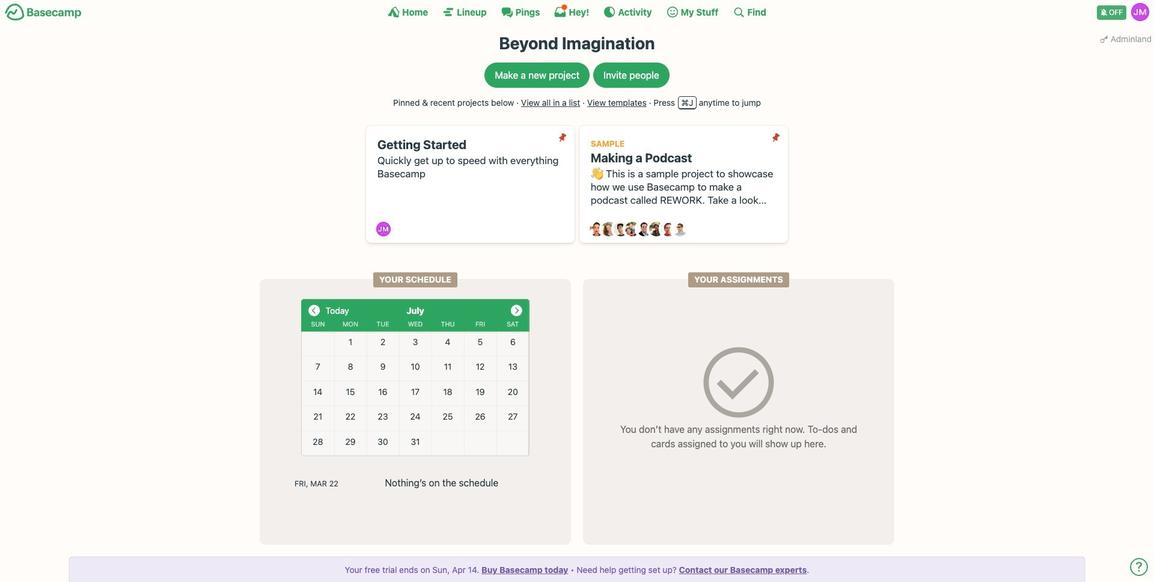 Task type: vqa. For each thing, say whether or not it's contained in the screenshot.
Your related to Your email address
no



Task type: locate. For each thing, give the bounding box(es) containing it.
main element
[[0, 0, 1155, 23]]

steve marsh image
[[661, 222, 676, 237]]

jared davis image
[[614, 222, 628, 237]]

switch accounts image
[[5, 3, 82, 22]]

josh fiske image
[[638, 222, 652, 237]]

jer mill image
[[1132, 3, 1150, 21]]

jer mill image
[[377, 222, 391, 237]]

cheryl walters image
[[602, 222, 616, 237]]

victor cooper image
[[673, 222, 688, 237]]

jennifer young image
[[626, 222, 640, 237]]



Task type: describe. For each thing, give the bounding box(es) containing it.
keyboard shortcut: ⌘ + / image
[[733, 6, 745, 18]]

nicole katz image
[[649, 222, 664, 237]]

annie bryan image
[[590, 222, 604, 237]]



